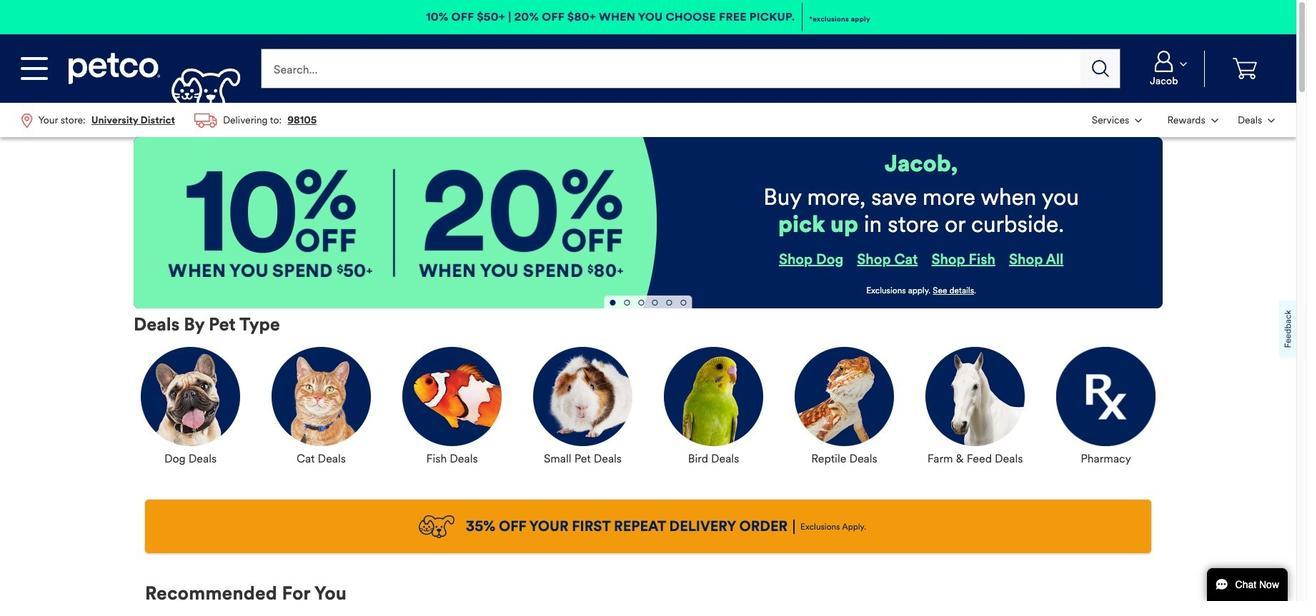 Task type: vqa. For each thing, say whether or not it's contained in the screenshot.
search Search Field
yes



Task type: describe. For each thing, give the bounding box(es) containing it.
Search search field
[[261, 49, 1081, 89]]

farm and feed deals image
[[926, 348, 1025, 447]]

search image
[[1092, 60, 1109, 77]]

1 list from the left
[[11, 103, 327, 137]]

pet pharmacy image
[[1056, 348, 1156, 447]]

10% off when you spend $50+. 20% off when you spend $80+. image
[[168, 169, 623, 277]]

2 list from the left
[[1082, 103, 1285, 137]]

dog deals image
[[141, 348, 240, 447]]



Task type: locate. For each thing, give the bounding box(es) containing it.
0 horizontal spatial list
[[11, 103, 327, 137]]

fish deals image
[[402, 348, 502, 447]]

1 horizontal spatial list
[[1082, 103, 1285, 137]]

cat deals image
[[272, 348, 371, 447]]

bird deals image
[[664, 348, 763, 447]]

list
[[11, 103, 327, 137], [1082, 103, 1285, 137]]

small pet deals image
[[533, 348, 633, 447]]

reptile deals image
[[795, 348, 894, 447]]



